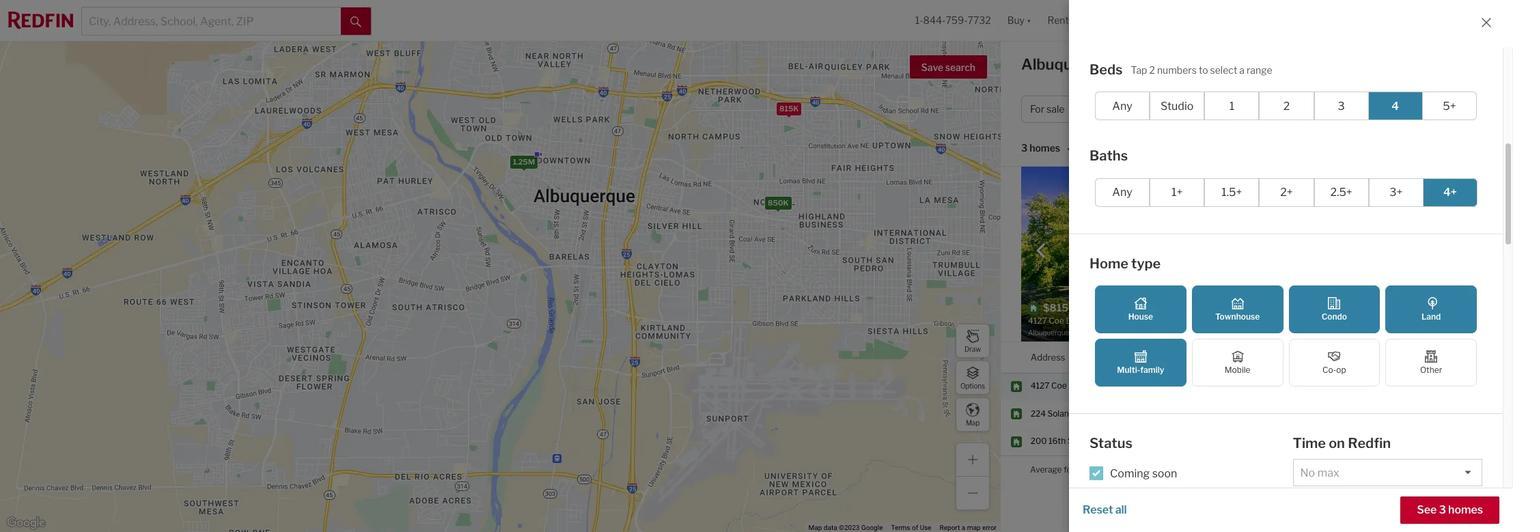 Task type: locate. For each thing, give the bounding box(es) containing it.
:
[[1097, 142, 1100, 154]]

1 vertical spatial on
[[1329, 435, 1346, 452]]

a
[[1240, 64, 1245, 76], [962, 524, 966, 532]]

map region
[[0, 0, 1090, 532]]

1 vertical spatial $850,000
[[1174, 465, 1214, 475]]

0 vertical spatial favorite this home image
[[1267, 318, 1283, 334]]

solano
[[1048, 409, 1074, 419]]

redfin inside button
[[1439, 352, 1466, 363]]

tap 2 numbers to select a range
[[1131, 64, 1273, 76]]

op
[[1337, 365, 1347, 375]]

option group containing house
[[1096, 286, 1478, 387]]

0 vertical spatial days
[[1432, 381, 1450, 391]]

albuquerque up the status
[[1115, 409, 1164, 419]]

map
[[967, 524, 981, 532]]

albuquerque for 200 16th st sw
[[1115, 436, 1164, 447]]

all
[[1399, 103, 1411, 115]]

nearly
[[1268, 189, 1292, 200]]

map for map
[[966, 419, 980, 427]]

2 any from the top
[[1113, 186, 1133, 199]]

4 up 4.5
[[1292, 409, 1298, 419]]

recommended
[[1102, 142, 1171, 154]]

to left the select
[[1199, 64, 1209, 76]]

• inside 3 homes • sort : recommended
[[1068, 143, 1071, 155]]

1 horizontal spatial to
[[1474, 189, 1482, 200]]

815k
[[779, 104, 799, 113]]

3 checkbox
[[1315, 92, 1369, 120]]

option group for baths
[[1096, 178, 1478, 207]]

ne up sw
[[1087, 409, 1098, 419]]

google
[[862, 524, 883, 532]]

1+
[[1172, 186, 1183, 199]]

price up $815,000 at right bottom
[[1177, 352, 1199, 363]]

$255
[[1383, 436, 1403, 447]]

active
[[1111, 494, 1143, 507]]

Multi-family checkbox
[[1096, 339, 1187, 387]]

1 horizontal spatial price
[[1177, 352, 1199, 363]]

all
[[1116, 504, 1127, 517]]

on up 4839
[[1329, 435, 1346, 452]]

tap
[[1131, 64, 1148, 76]]

co-
[[1323, 365, 1337, 375]]

1 vertical spatial to
[[1474, 189, 1482, 200]]

0 horizontal spatial map
[[809, 524, 822, 532]]

1 vertical spatial ne
[[1087, 409, 1098, 419]]

$850,000 right coming
[[1174, 465, 1214, 475]]

1 vertical spatial favorite this home image
[[1482, 404, 1499, 421]]

close
[[1452, 189, 1472, 200]]

3,056
[[1327, 409, 1350, 419]]

neighborhood
[[1396, 189, 1450, 200]]

• right filters on the top right of page
[[1442, 103, 1446, 115]]

terms
[[891, 524, 911, 532]]

0 horizontal spatial 4+
[[1318, 103, 1330, 115]]

2 option group from the top
[[1096, 178, 1478, 207]]

list box
[[1293, 459, 1483, 486]]

price button up "recommended"
[[1097, 96, 1155, 123]]

3 right /
[[1338, 99, 1345, 112]]

Townhouse checkbox
[[1192, 286, 1284, 334]]

1+ radio
[[1150, 178, 1205, 207]]

address button
[[1031, 342, 1066, 373]]

4+ inside 4+ radio
[[1444, 186, 1458, 199]]

• for filters
[[1442, 103, 1446, 115]]

for left sale
[[1203, 55, 1224, 73]]

1 vertical spatial homes
[[1449, 504, 1484, 517]]

850k
[[768, 198, 789, 208]]

4 left the 4,839
[[1292, 381, 1298, 391]]

co-op
[[1323, 365, 1347, 375]]

/
[[1313, 103, 1316, 115]]

homes inside button
[[1449, 504, 1484, 517]]

1 horizontal spatial •
[[1442, 103, 1446, 115]]

3 down for sale button
[[1022, 142, 1028, 154]]

see 3 homes
[[1417, 504, 1484, 517]]

days right 5
[[1432, 381, 1450, 391]]

4127 coe dr ne link
[[1031, 381, 1102, 392]]

dr right solano
[[1076, 409, 1085, 419]]

favorite this home image
[[1267, 318, 1283, 334], [1482, 404, 1499, 421]]

2 left bd
[[1284, 99, 1290, 112]]

option group
[[1096, 92, 1478, 120], [1096, 178, 1478, 207], [1096, 286, 1478, 387]]

1 vertical spatial •
[[1068, 143, 1071, 155]]

2.5+ radio
[[1315, 178, 1369, 207]]

4 inside button
[[1291, 103, 1297, 115]]

any for 1+
[[1113, 186, 1133, 199]]

0 horizontal spatial price
[[1105, 103, 1129, 115]]

1 vertical spatial map
[[809, 524, 822, 532]]

albuquerque:
[[1077, 465, 1128, 475]]

brick
[[1421, 178, 1440, 189]]

soon
[[1153, 467, 1178, 480]]

0 vertical spatial redfin
[[1439, 352, 1466, 363]]

7732
[[968, 15, 991, 26]]

0 vertical spatial •
[[1442, 103, 1446, 115]]

4 bd / 4+ ba button
[[1282, 96, 1368, 123]]

favorite this home image left x-out this home image
[[1267, 318, 1283, 334]]

in
[[1355, 189, 1362, 200]]

$168
[[1383, 381, 1402, 391]]

$850,000 down $815,000 at right bottom
[[1177, 409, 1217, 419]]

4 left filters on the top right of page
[[1392, 99, 1400, 112]]

0 horizontal spatial homes
[[1030, 142, 1061, 154]]

sale
[[1227, 55, 1258, 73]]

0 horizontal spatial price button
[[1097, 96, 1155, 123]]

3+ radio
[[1369, 178, 1424, 207]]

41
[[1425, 409, 1434, 419]]

multi-family
[[1118, 365, 1165, 375]]

details
[[1447, 321, 1476, 332]]

1 horizontal spatial map
[[966, 419, 980, 427]]

any inside 'any' option
[[1113, 99, 1133, 112]]

1 albuquerque from the top
[[1115, 409, 1164, 419]]

dr for solano
[[1076, 409, 1085, 419]]

type
[[1132, 255, 1161, 272]]

for right average
[[1064, 465, 1075, 475]]

1.25m
[[513, 157, 535, 167]]

0 vertical spatial for
[[1203, 55, 1224, 73]]

see 3 homes button
[[1401, 497, 1500, 524]]

redfin right 4,911
[[1348, 435, 1391, 452]]

Mobile checkbox
[[1192, 339, 1284, 387]]

0 vertical spatial option group
[[1096, 92, 1478, 120]]

0 vertical spatial $850,000
[[1177, 409, 1217, 419]]

redfin right "on"
[[1439, 352, 1466, 363]]

1-844-759-7732
[[916, 15, 991, 26]]

status
[[1090, 435, 1133, 452]]

0 horizontal spatial redfin
[[1348, 435, 1391, 452]]

4+ right the brick
[[1444, 186, 1458, 199]]

1 vertical spatial any
[[1113, 186, 1133, 199]]

• left sort
[[1068, 143, 1071, 155]]

1 vertical spatial 4+
[[1444, 186, 1458, 199]]

0 vertical spatial on
[[1466, 178, 1476, 189]]

1 vertical spatial 2
[[1284, 99, 1290, 112]]

multi-
[[1118, 365, 1141, 375]]

time
[[1293, 435, 1326, 452]]

4+ inside '4 bd / 4+ ba' button
[[1318, 103, 1330, 115]]

Any radio
[[1096, 178, 1150, 207]]

3 right filters on the top right of page
[[1448, 103, 1454, 115]]

map for map data ©2023 google
[[809, 524, 822, 532]]

average for albuquerque:
[[1031, 465, 1128, 475]]

days right 41
[[1436, 409, 1454, 419]]

2 albuquerque from the top
[[1115, 436, 1164, 447]]

coe
[[1052, 381, 1067, 391]]

1 vertical spatial albuquerque
[[1115, 436, 1164, 447]]

2 inside option
[[1284, 99, 1290, 112]]

price down beds
[[1105, 103, 1129, 115]]

1 vertical spatial price button
[[1177, 342, 1199, 373]]

2 vertical spatial option group
[[1096, 286, 1478, 387]]

4 inside option
[[1392, 99, 1400, 112]]

see
[[1417, 504, 1437, 517]]

coming
[[1111, 467, 1150, 480]]

0 horizontal spatial to
[[1199, 64, 1209, 76]]

1 vertical spatial option group
[[1096, 178, 1478, 207]]

0 horizontal spatial •
[[1068, 143, 1071, 155]]

map inside button
[[966, 419, 980, 427]]

more link
[[1303, 200, 1324, 210]]

0 vertical spatial map
[[966, 419, 980, 427]]

House checkbox
[[1096, 286, 1187, 334]]

any down tap
[[1113, 99, 1133, 112]]

0 horizontal spatial favorite this home image
[[1267, 318, 1283, 334]]

homes right the see
[[1449, 504, 1484, 517]]

draw
[[965, 345, 981, 353]]

1 horizontal spatial 2
[[1284, 99, 1290, 112]]

price button up $815,000 at right bottom
[[1177, 342, 1199, 373]]

well-
[[1366, 178, 1384, 189]]

ba
[[1332, 103, 1343, 115]]

on redfin button
[[1425, 342, 1466, 373]]

0 horizontal spatial 2
[[1150, 64, 1156, 76]]

1 vertical spatial dr
[[1076, 409, 1085, 419]]

0 horizontal spatial on
[[1329, 435, 1346, 452]]

0 vertical spatial ne
[[1080, 381, 1091, 391]]

1 vertical spatial price
[[1177, 352, 1199, 363]]

homes
[[1030, 142, 1061, 154], [1449, 504, 1484, 517]]

reset all button
[[1083, 497, 1127, 524]]

homes down for sale
[[1030, 142, 1061, 154]]

3 option group from the top
[[1096, 286, 1478, 387]]

map left data
[[809, 524, 822, 532]]

acre
[[1325, 189, 1341, 200]]

on
[[1425, 352, 1437, 363]]

1 horizontal spatial redfin
[[1439, 352, 1466, 363]]

1 horizontal spatial 4+
[[1444, 186, 1458, 199]]

to inside original owner! spacious, well-designed brick home on nearly quarter-acre lot in mid-city neighborhood close to altura p...
[[1474, 189, 1482, 200]]

original owner! spacious, well-designed brick home on nearly quarter-acre lot in mid-city neighborhood close to altura p...
[[1268, 178, 1482, 210]]

on up close
[[1466, 178, 1476, 189]]

view
[[1423, 321, 1445, 332]]

0 vertical spatial dr
[[1069, 381, 1078, 391]]

1 vertical spatial redfin
[[1348, 435, 1391, 452]]

any for studio
[[1113, 99, 1133, 112]]

• inside button
[[1442, 103, 1446, 115]]

0 horizontal spatial for
[[1064, 465, 1075, 475]]

any down the baths
[[1113, 186, 1133, 199]]

1 horizontal spatial a
[[1240, 64, 1245, 76]]

4 left bd
[[1291, 103, 1297, 115]]

time on redfin
[[1293, 435, 1391, 452]]

4 down mobile checkbox
[[1257, 409, 1263, 419]]

days for 5 days
[[1432, 381, 1450, 391]]

3+
[[1390, 186, 1403, 199]]

homes inside 3 homes • sort : recommended
[[1030, 142, 1061, 154]]

dr right coe
[[1069, 381, 1078, 391]]

0 vertical spatial any
[[1113, 99, 1133, 112]]

dr
[[1069, 381, 1078, 391], [1076, 409, 1085, 419]]

map down options
[[966, 419, 980, 427]]

0 vertical spatial 4+
[[1318, 103, 1330, 115]]

0 horizontal spatial a
[[962, 524, 966, 532]]

3 inside button
[[1440, 504, 1447, 517]]

4+ right /
[[1318, 103, 1330, 115]]

photo of 4127 coe dr ne, albuquerque, nm 87110 image
[[1022, 167, 1257, 342]]

a left map
[[962, 524, 966, 532]]

dr for coe
[[1069, 381, 1078, 391]]

to right close
[[1474, 189, 1482, 200]]

0 vertical spatial homes
[[1030, 142, 1061, 154]]

ne
[[1080, 381, 1091, 391], [1087, 409, 1098, 419]]

average
[[1031, 465, 1062, 475]]

1 any from the top
[[1113, 99, 1133, 112]]

2 right tap
[[1150, 64, 1156, 76]]

a left the range
[[1240, 64, 1245, 76]]

3 inside button
[[1448, 103, 1454, 115]]

0 vertical spatial price button
[[1097, 96, 1155, 123]]

2.5+
[[1331, 186, 1353, 199]]

1 horizontal spatial homes
[[1449, 504, 1484, 517]]

favorite this home image right 41 days
[[1482, 404, 1499, 421]]

1 horizontal spatial price button
[[1177, 342, 1199, 373]]

3 right the see
[[1440, 504, 1447, 517]]

on redfin
[[1425, 352, 1466, 363]]

price button
[[1097, 96, 1155, 123], [1177, 342, 1199, 373]]

owner!
[[1300, 178, 1326, 189]]

any inside any radio
[[1113, 186, 1133, 199]]

price
[[1105, 103, 1129, 115], [1177, 352, 1199, 363]]

1 horizontal spatial on
[[1466, 178, 1476, 189]]

albuquerque up coming soon
[[1115, 436, 1164, 447]]

days
[[1432, 381, 1450, 391], [1436, 409, 1454, 419]]

ne right coe
[[1080, 381, 1091, 391]]

lot
[[1343, 189, 1353, 200]]

0 vertical spatial albuquerque
[[1115, 409, 1164, 419]]

1 vertical spatial days
[[1436, 409, 1454, 419]]

address
[[1031, 352, 1066, 363]]

200 16th st sw link
[[1031, 436, 1102, 448]]



Task type: describe. For each thing, give the bounding box(es) containing it.
house
[[1129, 312, 1154, 322]]

more
[[1303, 200, 1324, 210]]

mid-
[[1363, 189, 1381, 200]]

4 right $815,000 at right bottom
[[1257, 381, 1263, 391]]

mobile
[[1225, 365, 1251, 375]]

ne for 4127 coe dr ne
[[1080, 381, 1091, 391]]

albuquerque for 224 solano dr ne
[[1115, 409, 1164, 419]]

4127 coe dr ne
[[1031, 381, 1091, 391]]

coming soon
[[1111, 467, 1178, 480]]

condo
[[1322, 312, 1348, 322]]

studio
[[1161, 99, 1194, 112]]

location
[[1115, 352, 1151, 363]]

city
[[1381, 189, 1395, 200]]

terms of use
[[891, 524, 932, 532]]

1 checkbox
[[1205, 92, 1260, 120]]

beds
[[1090, 61, 1123, 78]]

Other checkbox
[[1386, 339, 1478, 387]]

$850,000 for 4839
[[1174, 465, 1214, 475]]

days for 41 days
[[1436, 409, 1454, 419]]

1.5+
[[1222, 186, 1243, 199]]

1 horizontal spatial favorite this home image
[[1482, 404, 1499, 421]]

submit search image
[[351, 16, 362, 27]]

original
[[1268, 178, 1298, 189]]

google image
[[3, 515, 49, 532]]

$/sq.ft.
[[1383, 352, 1414, 363]]

numbers
[[1158, 64, 1197, 76]]

$278
[[1383, 409, 1403, 419]]

error
[[983, 524, 997, 532]]

report
[[940, 524, 960, 532]]

1 vertical spatial for
[[1064, 465, 1075, 475]]

home
[[1442, 178, 1464, 189]]

search
[[946, 62, 976, 73]]

options
[[961, 382, 986, 390]]

reset all
[[1083, 504, 1127, 517]]

x-out this home image
[[1294, 318, 1311, 334]]

map data ©2023 google
[[809, 524, 883, 532]]

sort
[[1077, 142, 1097, 154]]

2 checkbox
[[1260, 92, 1315, 120]]

of
[[912, 524, 919, 532]]

view details button
[[1415, 315, 1484, 338]]

4 bd / 4+ ba
[[1291, 103, 1343, 115]]

1 horizontal spatial for
[[1203, 55, 1224, 73]]

2+ radio
[[1260, 178, 1315, 207]]

200
[[1031, 436, 1047, 447]]

16th
[[1049, 436, 1066, 447]]

4 checkbox
[[1369, 92, 1423, 120]]

view details link
[[1415, 313, 1484, 338]]

224 solano dr ne
[[1031, 409, 1098, 419]]

sw
[[1078, 436, 1092, 447]]

options button
[[956, 361, 990, 395]]

previous button image
[[1035, 244, 1048, 257]]

0 vertical spatial 2
[[1150, 64, 1156, 76]]

save search
[[922, 62, 976, 73]]

land
[[1422, 312, 1442, 322]]

1.5+ radio
[[1205, 178, 1260, 207]]

5+ checkbox
[[1423, 92, 1478, 120]]

©2023
[[839, 524, 860, 532]]

albuquerque,
[[1022, 55, 1118, 73]]

all filters • 3 button
[[1374, 96, 1463, 123]]

remove house, townhouse, condo, multi-family, land image
[[1258, 105, 1266, 113]]

4127
[[1031, 381, 1050, 391]]

favorite button image
[[1231, 170, 1254, 193]]

option group for home type
[[1096, 286, 1478, 387]]

$850,000 for 4
[[1177, 409, 1217, 419]]

use
[[920, 524, 932, 532]]

4+ radio
[[1423, 178, 1478, 207]]

759-
[[946, 15, 968, 26]]

range
[[1247, 64, 1273, 76]]

Co-op checkbox
[[1289, 339, 1381, 387]]

homes
[[1150, 55, 1200, 73]]

sale
[[1047, 103, 1065, 115]]

1-844-759-7732 link
[[916, 15, 991, 26]]

home type
[[1090, 255, 1161, 272]]

albuquerque, nm homes for sale
[[1022, 55, 1258, 73]]

location button
[[1115, 342, 1151, 373]]

save
[[922, 62, 944, 73]]

3 inside 3 homes • sort : recommended
[[1022, 142, 1028, 154]]

1 option group from the top
[[1096, 92, 1478, 120]]

• for homes
[[1068, 143, 1071, 155]]

5 days
[[1425, 381, 1450, 391]]

draw button
[[956, 324, 990, 358]]

0 vertical spatial price
[[1105, 103, 1129, 115]]

224
[[1031, 409, 1046, 419]]

favorite button checkbox
[[1231, 170, 1254, 193]]

Studio checkbox
[[1150, 92, 1205, 120]]

filters
[[1413, 103, 1440, 115]]

Any checkbox
[[1096, 92, 1150, 120]]

4,839
[[1327, 381, 1350, 391]]

ne for 224 solano dr ne
[[1087, 409, 1098, 419]]

1-
[[916, 15, 924, 26]]

baths
[[1090, 148, 1128, 164]]

$/sq.ft. button
[[1383, 342, 1414, 373]]

Condo checkbox
[[1289, 286, 1381, 334]]

3 inside option
[[1338, 99, 1345, 112]]

for sale button
[[1022, 96, 1091, 123]]

home
[[1090, 255, 1129, 272]]

report a map error
[[940, 524, 997, 532]]

st
[[1068, 436, 1076, 447]]

1
[[1230, 99, 1235, 112]]

200 16th st sw
[[1031, 436, 1092, 447]]

4839
[[1321, 465, 1342, 475]]

City, Address, School, Agent, ZIP search field
[[82, 8, 341, 35]]

0 vertical spatial a
[[1240, 64, 1245, 76]]

reset
[[1083, 504, 1114, 517]]

for sale
[[1031, 103, 1065, 115]]

2+
[[1281, 186, 1294, 199]]

other
[[1421, 365, 1443, 375]]

844-
[[924, 15, 946, 26]]

0 vertical spatial to
[[1199, 64, 1209, 76]]

spacious,
[[1328, 178, 1364, 189]]

5+
[[1444, 99, 1457, 112]]

Land checkbox
[[1386, 286, 1478, 334]]

on inside original owner! spacious, well-designed brick home on nearly quarter-acre lot in mid-city neighborhood close to altura p...
[[1466, 178, 1476, 189]]

1 vertical spatial a
[[962, 524, 966, 532]]



Task type: vqa. For each thing, say whether or not it's contained in the screenshot.
right New
no



